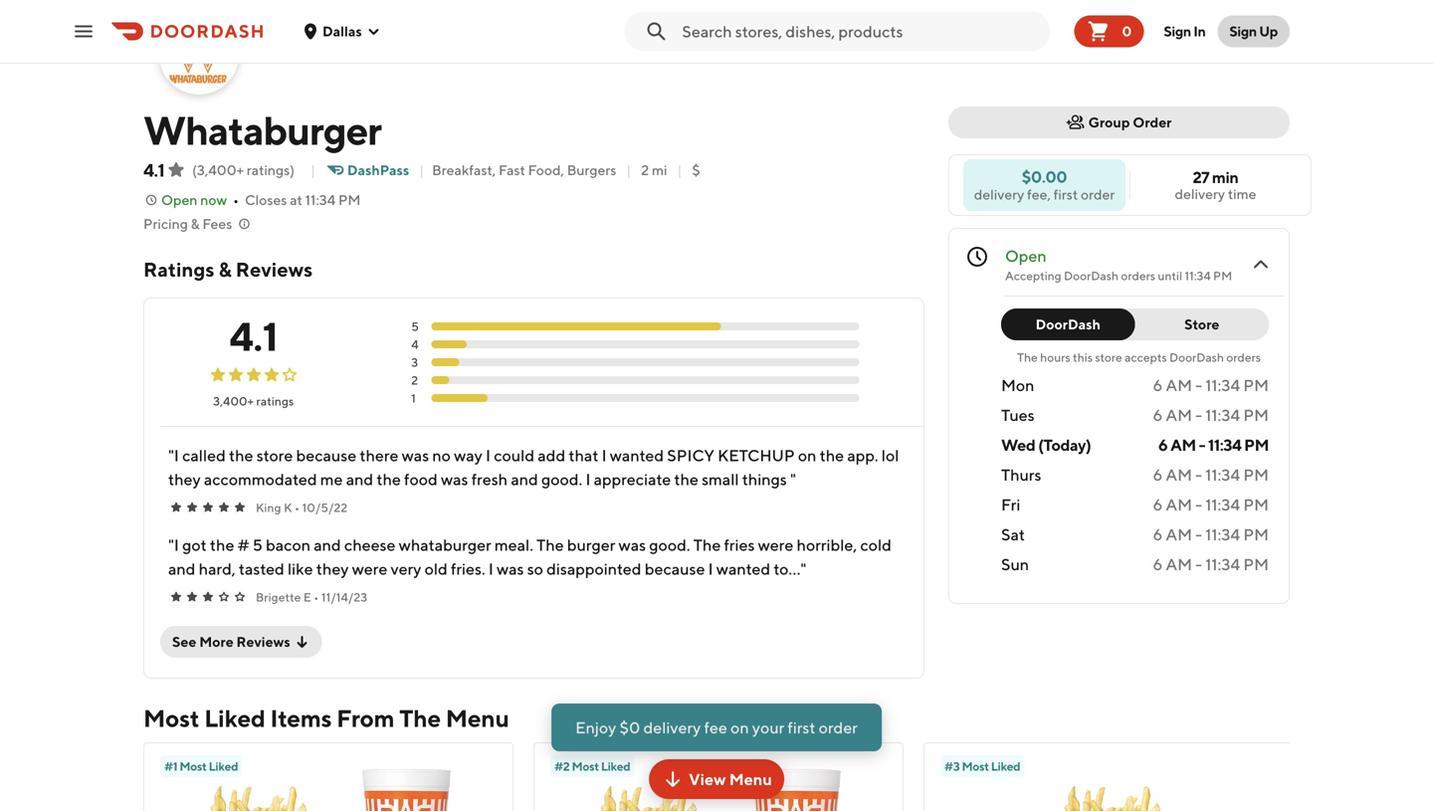 Task type: vqa. For each thing, say whether or not it's contained in the screenshot.
FIRST
yes



Task type: locate. For each thing, give the bounding box(es) containing it.
& for pricing
[[191, 216, 200, 232]]

order inside $0.00 delivery fee, first order
[[1081, 186, 1115, 203]]

1 horizontal spatial first
[[1054, 186, 1078, 203]]

open up accepting
[[1005, 246, 1047, 265]]

the hours this store accepts doordash orders
[[1018, 350, 1261, 364]]

• right k
[[295, 501, 300, 515]]

&
[[191, 216, 200, 232], [219, 258, 232, 281]]

6 am - 11:34 pm for sun
[[1153, 555, 1269, 574]]

liked up #1 most liked at the left bottom of the page
[[204, 704, 266, 733]]

sign
[[1164, 23, 1191, 39], [1230, 23, 1257, 39]]

liked for #2 most liked
[[601, 760, 631, 774]]

mi
[[652, 162, 667, 178]]

1 vertical spatial open
[[1005, 246, 1047, 265]]

| left breakfast,
[[419, 162, 424, 178]]

doordash inside doordash button
[[1036, 316, 1101, 333]]

tues
[[1002, 406, 1035, 425]]

most
[[143, 704, 200, 733], [180, 760, 207, 774], [572, 760, 599, 774], [962, 760, 989, 774]]

& inside pricing & fees button
[[191, 216, 200, 232]]

6 am - 11:34 pm
[[1153, 376, 1269, 395], [1153, 406, 1269, 425], [1159, 436, 1269, 454], [1153, 465, 1269, 484], [1153, 495, 1269, 514], [1153, 525, 1269, 544], [1153, 555, 1269, 574]]

0 horizontal spatial sign
[[1164, 23, 1191, 39]]

1 vertical spatial menu
[[729, 770, 772, 789]]

doordash down store button
[[1170, 350, 1224, 364]]

sign inside sign in link
[[1164, 23, 1191, 39]]

1 horizontal spatial order
[[1081, 186, 1115, 203]]

see more reviews
[[172, 634, 290, 650]]

hide store hours image
[[1249, 253, 1273, 277]]

2 left mi
[[641, 162, 649, 178]]

thurs
[[1002, 465, 1042, 484]]

4.1
[[143, 159, 164, 181], [229, 313, 278, 360]]

6 am - 11:34 pm for fri
[[1153, 495, 1269, 514]]

0 horizontal spatial delivery
[[644, 718, 701, 737]]

am for sun
[[1166, 555, 1193, 574]]

liked inside heading
[[204, 704, 266, 733]]

0 vertical spatial &
[[191, 216, 200, 232]]

doordash up doordash button
[[1064, 269, 1119, 283]]

dashpass
[[347, 162, 409, 178]]

sign up
[[1230, 23, 1278, 39]]

the right from
[[399, 704, 441, 733]]

1 horizontal spatial menu
[[729, 770, 772, 789]]

11:34 inside open accepting doordash orders until 11:34 pm
[[1185, 269, 1211, 283]]

reviews down closes
[[236, 258, 313, 281]]

0 horizontal spatial •
[[233, 192, 239, 208]]

0 vertical spatial doordash
[[1064, 269, 1119, 283]]

2 horizontal spatial delivery
[[1175, 186, 1226, 202]]

1 horizontal spatial delivery
[[974, 186, 1025, 203]]

view menu button
[[649, 760, 784, 799]]

#2
[[555, 760, 570, 774]]

2 horizontal spatial •
[[314, 590, 319, 604]]

0 horizontal spatial open
[[161, 192, 198, 208]]

the left the hours
[[1018, 350, 1038, 364]]

2 down 3
[[411, 373, 418, 387]]

0 vertical spatial orders
[[1121, 269, 1156, 283]]

most for #1
[[180, 760, 207, 774]]

0 vertical spatial menu
[[446, 704, 509, 733]]

1 vertical spatial order
[[819, 718, 858, 737]]

DoorDash button
[[1002, 309, 1135, 340]]

1 sign from the left
[[1164, 23, 1191, 39]]

$0
[[620, 718, 640, 737]]

1 horizontal spatial open
[[1005, 246, 1047, 265]]

sign up link
[[1218, 15, 1290, 47]]

6 am - 11:34 pm for sat
[[1153, 525, 1269, 544]]

reviews inside button
[[236, 634, 290, 650]]

4.1 up open now
[[143, 159, 164, 181]]

1 vertical spatial first
[[788, 718, 816, 737]]

in
[[1194, 23, 1206, 39]]

1 horizontal spatial orders
[[1227, 350, 1261, 364]]

now
[[200, 192, 227, 208]]

most for #3
[[962, 760, 989, 774]]

& left "fees"
[[191, 216, 200, 232]]

open
[[161, 192, 198, 208], [1005, 246, 1047, 265]]

• right now
[[233, 192, 239, 208]]

orders
[[1121, 269, 1156, 283], [1227, 350, 1261, 364]]

reviews
[[236, 258, 313, 281], [236, 634, 290, 650]]

delivery right '$0'
[[644, 718, 701, 737]]

0 vertical spatial order
[[1081, 186, 1115, 203]]

2 " " from the top
[[168, 536, 807, 578]]

4.1 up the 3,400+ ratings
[[229, 313, 278, 360]]

sun
[[1002, 555, 1029, 574]]

0 horizontal spatial 2
[[411, 373, 418, 387]]

doordash inside open accepting doordash orders until 11:34 pm
[[1064, 269, 1119, 283]]

- for mon
[[1196, 376, 1203, 395]]

pm inside open accepting doordash orders until 11:34 pm
[[1214, 269, 1233, 283]]

am for sat
[[1166, 525, 1193, 544]]

| up • closes at 11:34 pm
[[311, 162, 315, 178]]

- for wed (today)
[[1199, 436, 1206, 454]]

0 vertical spatial 2
[[641, 162, 649, 178]]

0 horizontal spatial 4.1
[[143, 159, 164, 181]]

6 for thurs
[[1153, 465, 1163, 484]]

fee,
[[1027, 186, 1051, 203]]

1 horizontal spatial &
[[219, 258, 232, 281]]

6 for mon
[[1153, 376, 1163, 395]]

0 horizontal spatial order
[[819, 718, 858, 737]]

0 vertical spatial the
[[1018, 350, 1038, 364]]

most up #1
[[143, 704, 200, 733]]

min
[[1212, 168, 1239, 187]]

first
[[1054, 186, 1078, 203], [788, 718, 816, 737]]

ratings & reviews
[[143, 258, 313, 281]]

0 vertical spatial " "
[[168, 446, 796, 489]]

most inside heading
[[143, 704, 200, 733]]

am for wed (today)
[[1171, 436, 1196, 454]]

" "
[[168, 446, 796, 489], [168, 536, 807, 578]]

pricing
[[143, 216, 188, 232]]

$0.00
[[1022, 167, 1067, 186]]

11:34 for tues
[[1206, 406, 1241, 425]]

most right #2 at the bottom of page
[[572, 760, 599, 774]]

4
[[411, 337, 419, 351]]

liked right #3
[[991, 760, 1021, 774]]

menu inside 'button'
[[729, 770, 772, 789]]

-
[[1196, 376, 1203, 395], [1196, 406, 1203, 425], [1199, 436, 1206, 454], [1196, 465, 1203, 484], [1196, 495, 1203, 514], [1196, 525, 1203, 544], [1196, 555, 1203, 574]]

whataburger
[[143, 107, 381, 154]]

open inside open accepting doordash orders until 11:34 pm
[[1005, 246, 1047, 265]]

first right fee,
[[1054, 186, 1078, 203]]

0 vertical spatial •
[[233, 192, 239, 208]]

king k • 10/5/22
[[256, 501, 348, 515]]

order right your
[[819, 718, 858, 737]]

1 vertical spatial •
[[295, 501, 300, 515]]

first right your
[[788, 718, 816, 737]]

0 horizontal spatial the
[[399, 704, 441, 733]]

& right ratings
[[219, 258, 232, 281]]

0 horizontal spatial orders
[[1121, 269, 1156, 283]]

sign left in
[[1164, 23, 1191, 39]]

0 vertical spatial reviews
[[236, 258, 313, 281]]

0 vertical spatial open
[[161, 192, 198, 208]]

sign inside "sign up" link
[[1230, 23, 1257, 39]]

$
[[692, 162, 701, 178]]

1 horizontal spatial sign
[[1230, 23, 1257, 39]]

4 | from the left
[[677, 162, 682, 178]]

orders down store button
[[1227, 350, 1261, 364]]

delivery for 27 min delivery time
[[1175, 186, 1226, 202]]

sign left the up
[[1230, 23, 1257, 39]]

1 vertical spatial &
[[219, 258, 232, 281]]

1 vertical spatial " "
[[168, 536, 807, 578]]

6 for sun
[[1153, 555, 1163, 574]]

doordash up the hours
[[1036, 316, 1101, 333]]

delivery left time
[[1175, 186, 1226, 202]]

most liked items from the menu heading
[[143, 703, 509, 735]]

6 for fri
[[1153, 495, 1163, 514]]

1 vertical spatial doordash
[[1036, 316, 1101, 333]]

2 vertical spatial •
[[314, 590, 319, 604]]

the
[[1018, 350, 1038, 364], [399, 704, 441, 733]]

items
[[270, 704, 332, 733]]

0 vertical spatial first
[[1054, 186, 1078, 203]]

open menu image
[[72, 19, 96, 43]]

0 horizontal spatial first
[[788, 718, 816, 737]]

11:34 for sun
[[1206, 555, 1241, 574]]

2 vertical spatial doordash
[[1170, 350, 1224, 364]]

open up pricing & fees
[[161, 192, 198, 208]]

store hour display option group
[[1002, 309, 1269, 340]]

k
[[284, 501, 292, 515]]

sign for sign up
[[1230, 23, 1257, 39]]

1 vertical spatial the
[[399, 704, 441, 733]]

liked down '$0'
[[601, 760, 631, 774]]

pm
[[338, 192, 361, 208], [1214, 269, 1233, 283], [1244, 376, 1269, 395], [1244, 406, 1269, 425], [1245, 436, 1269, 454], [1244, 465, 1269, 484], [1244, 495, 1269, 514], [1244, 525, 1269, 544], [1244, 555, 1269, 574]]

orders inside open accepting doordash orders until 11:34 pm
[[1121, 269, 1156, 283]]

sat
[[1002, 525, 1025, 544]]

ratings)
[[247, 162, 295, 178]]

brigette e • 11/14/23
[[256, 590, 368, 604]]

& for ratings
[[219, 258, 232, 281]]

this
[[1073, 350, 1093, 364]]

#2 most liked
[[555, 760, 631, 774]]

am for thurs
[[1166, 465, 1193, 484]]

6 for wed (today)
[[1159, 436, 1168, 454]]

1 vertical spatial 2
[[411, 373, 418, 387]]

fee
[[704, 718, 728, 737]]

(3,400+
[[192, 162, 244, 178]]

pricing & fees
[[143, 216, 232, 232]]

delivery for enjoy $0 delivery fee on your first order
[[644, 718, 701, 737]]

doordash
[[1064, 269, 1119, 283], [1036, 316, 1101, 333], [1170, 350, 1224, 364]]

order right $0.00 on the right top of page
[[1081, 186, 1115, 203]]

up
[[1260, 23, 1278, 39]]

am
[[1166, 376, 1193, 395], [1166, 406, 1193, 425], [1171, 436, 1196, 454], [1166, 465, 1193, 484], [1166, 495, 1193, 514], [1166, 525, 1193, 544], [1166, 555, 1193, 574]]

group order
[[1089, 114, 1172, 130]]

reviews right more
[[236, 634, 290, 650]]

• right e
[[314, 590, 319, 604]]

group
[[1089, 114, 1130, 130]]

orders left until
[[1121, 269, 1156, 283]]

| left mi
[[627, 162, 631, 178]]

(today)
[[1038, 436, 1091, 454]]

sign for sign in
[[1164, 23, 1191, 39]]

1 vertical spatial reviews
[[236, 634, 290, 650]]

menu
[[446, 704, 509, 733], [729, 770, 772, 789]]

1 horizontal spatial 2
[[641, 162, 649, 178]]

order
[[1081, 186, 1115, 203], [819, 718, 858, 737]]

11:34 for mon
[[1206, 376, 1241, 395]]

0 horizontal spatial &
[[191, 216, 200, 232]]

0 horizontal spatial menu
[[446, 704, 509, 733]]

liked right #1
[[209, 760, 238, 774]]

closes
[[245, 192, 287, 208]]

first inside $0.00 delivery fee, first order
[[1054, 186, 1078, 203]]

most right #1
[[180, 760, 207, 774]]

11:34
[[305, 192, 336, 208], [1185, 269, 1211, 283], [1206, 376, 1241, 395], [1206, 406, 1241, 425], [1208, 436, 1242, 454], [1206, 465, 1241, 484], [1206, 495, 1241, 514], [1206, 525, 1241, 544], [1206, 555, 1241, 574]]

pm for mon
[[1244, 376, 1269, 395]]

most right #3
[[962, 760, 989, 774]]

1 horizontal spatial •
[[295, 501, 300, 515]]

more
[[199, 634, 234, 650]]

pm for sat
[[1244, 525, 1269, 544]]

2 sign from the left
[[1230, 23, 1257, 39]]

1 " " from the top
[[168, 446, 796, 489]]

1 vertical spatial 4.1
[[229, 313, 278, 360]]

- for fri
[[1196, 495, 1203, 514]]

delivery left fee,
[[974, 186, 1025, 203]]

delivery inside the 27 min delivery time
[[1175, 186, 1226, 202]]

accepts
[[1125, 350, 1167, 364]]

"
[[168, 446, 174, 465], [790, 470, 796, 489], [168, 536, 174, 555], [801, 559, 807, 578]]

accepting
[[1005, 269, 1062, 283]]

dallas
[[323, 23, 362, 39]]

liked
[[204, 704, 266, 733], [209, 760, 238, 774], [601, 760, 631, 774], [991, 760, 1021, 774]]

| left $
[[677, 162, 682, 178]]



Task type: describe. For each thing, give the bounding box(es) containing it.
store
[[1185, 316, 1220, 333]]

1 horizontal spatial 4.1
[[229, 313, 278, 360]]

1 | from the left
[[311, 162, 315, 178]]

until
[[1158, 269, 1183, 283]]

dashpass |
[[347, 162, 424, 178]]

see more reviews button
[[160, 626, 322, 658]]

11/14/23
[[321, 590, 368, 604]]

king
[[256, 501, 281, 515]]

(3,400+ ratings)
[[192, 162, 295, 178]]

order
[[1133, 114, 1172, 130]]

sign in link
[[1152, 11, 1218, 51]]

• closes at 11:34 pm
[[233, 192, 361, 208]]

reviews for see more reviews
[[236, 634, 290, 650]]

- for sat
[[1196, 525, 1203, 544]]

pricing & fees button
[[143, 214, 252, 234]]

" " for king k • 10/5/22
[[168, 446, 796, 489]]

#2 most liked button
[[535, 744, 903, 811]]

$0.00 delivery fee, first order
[[974, 167, 1115, 203]]

your
[[752, 718, 785, 737]]

at
[[290, 192, 303, 208]]

• for brigette
[[314, 590, 319, 604]]

fast
[[499, 162, 525, 178]]

0 vertical spatial 4.1
[[143, 159, 164, 181]]

27
[[1193, 168, 1210, 187]]

wed (today)
[[1002, 436, 1091, 454]]

store
[[1095, 350, 1123, 364]]

fees
[[203, 216, 232, 232]]

brigette
[[256, 590, 301, 604]]

#3 most liked button
[[925, 744, 1293, 811]]

pm for thurs
[[1244, 465, 1269, 484]]

view
[[689, 770, 726, 789]]

am for tues
[[1166, 406, 1193, 425]]

6 am - 11:34 pm for mon
[[1153, 376, 1269, 395]]

sign in
[[1164, 23, 1206, 39]]

liked for #1 most liked
[[209, 760, 238, 774]]

3
[[411, 355, 418, 369]]

open for open now
[[161, 192, 198, 208]]

10/5/22
[[302, 501, 348, 515]]

hours
[[1041, 350, 1071, 364]]

time
[[1228, 186, 1257, 202]]

menu inside heading
[[446, 704, 509, 733]]

breakfast,
[[432, 162, 496, 178]]

reviews for ratings & reviews
[[236, 258, 313, 281]]

whataburger image
[[161, 17, 237, 93]]

- for sun
[[1196, 555, 1203, 574]]

6 for tues
[[1153, 406, 1163, 425]]

fri
[[1002, 495, 1021, 514]]

enjoy $0 delivery fee on your first order
[[576, 718, 858, 737]]

see
[[172, 634, 196, 650]]

6 am - 11:34 pm for wed (today)
[[1159, 436, 1269, 454]]

am for mon
[[1166, 376, 1193, 395]]

breakfast, fast food, burgers | 2 mi | $
[[432, 162, 701, 178]]

#3
[[945, 760, 960, 774]]

open for open accepting doordash orders until 11:34 pm
[[1005, 246, 1047, 265]]

2 | from the left
[[419, 162, 424, 178]]

delivery inside $0.00 delivery fee, first order
[[974, 186, 1025, 203]]

" " for brigette e • 11/14/23
[[168, 536, 807, 578]]

11:34 for fri
[[1206, 495, 1241, 514]]

e
[[303, 590, 311, 604]]

11:34 for wed (today)
[[1208, 436, 1242, 454]]

burgers
[[567, 162, 617, 178]]

ratings
[[143, 258, 215, 281]]

0 button
[[1075, 15, 1144, 47]]

6 am - 11:34 pm for tues
[[1153, 406, 1269, 425]]

pm for tues
[[1244, 406, 1269, 425]]

Store search: begin typing to search for stores available on DoorDash text field
[[682, 20, 1043, 42]]

most liked items from the menu
[[143, 704, 509, 733]]

am for fri
[[1166, 495, 1193, 514]]

- for thurs
[[1196, 465, 1203, 484]]

pm for wed (today)
[[1245, 436, 1269, 454]]

dallas button
[[303, 23, 382, 39]]

3 | from the left
[[627, 162, 631, 178]]

11:34 for sat
[[1206, 525, 1241, 544]]

#3 most liked
[[945, 760, 1021, 774]]

mon
[[1002, 376, 1035, 395]]

27 min delivery time
[[1175, 168, 1257, 202]]

on
[[731, 718, 749, 737]]

3,400+ ratings
[[213, 394, 294, 408]]

pm for sun
[[1244, 555, 1269, 574]]

#1
[[164, 760, 177, 774]]

#1 most liked button
[[144, 744, 513, 811]]

open now
[[161, 192, 227, 208]]

3,400+
[[213, 394, 254, 408]]

liked for #3 most liked
[[991, 760, 1021, 774]]

group order button
[[949, 107, 1290, 138]]

0
[[1122, 23, 1132, 39]]

food,
[[528, 162, 564, 178]]

ratings
[[256, 394, 294, 408]]

1 horizontal spatial the
[[1018, 350, 1038, 364]]

open accepting doordash orders until 11:34 pm
[[1005, 246, 1233, 283]]

• for king
[[295, 501, 300, 515]]

1 vertical spatial orders
[[1227, 350, 1261, 364]]

6 am - 11:34 pm for thurs
[[1153, 465, 1269, 484]]

the inside heading
[[399, 704, 441, 733]]

6 for sat
[[1153, 525, 1163, 544]]

wed
[[1002, 436, 1036, 454]]

#1 most liked
[[164, 760, 238, 774]]

view menu
[[689, 770, 772, 789]]

11:34 for thurs
[[1206, 465, 1241, 484]]

enjoy
[[576, 718, 617, 737]]

pm for fri
[[1244, 495, 1269, 514]]

Store button
[[1123, 309, 1269, 340]]

from
[[337, 704, 395, 733]]

1
[[411, 391, 416, 405]]

- for tues
[[1196, 406, 1203, 425]]

most for #2
[[572, 760, 599, 774]]

5
[[411, 320, 419, 334]]



